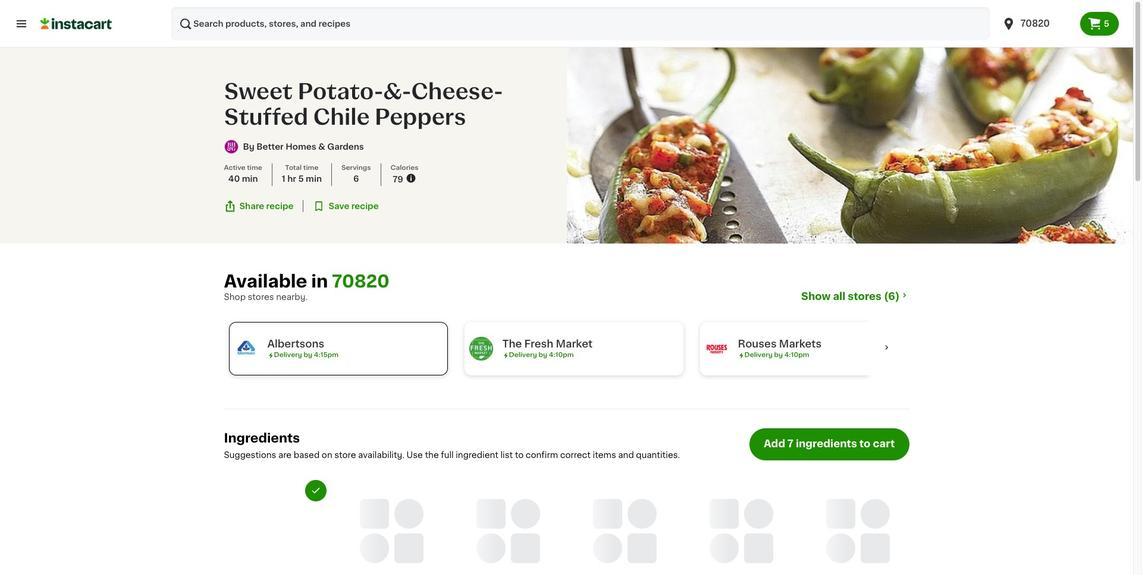 Task type: vqa. For each thing, say whether or not it's contained in the screenshot.
Kettle & Fire Bone Broth, Tom Yum Chicken 16.9 oz
no



Task type: describe. For each thing, give the bounding box(es) containing it.
add
[[764, 440, 785, 449]]

4:10pm for markets
[[784, 352, 809, 359]]

4:10pm for fresh
[[549, 352, 574, 359]]

the
[[502, 340, 522, 349]]

cheese-
[[411, 82, 503, 102]]

total
[[285, 165, 302, 172]]

70820 inside available in 70820 shop stores nearby.
[[332, 273, 390, 290]]

cart
[[873, 440, 895, 449]]

by better homes & gardens
[[243, 143, 364, 151]]

by for rouses markets
[[774, 352, 783, 359]]

5 inside total time 1 hr 5 min
[[298, 175, 304, 184]]

delivery for albertsons
[[274, 352, 302, 359]]

better
[[257, 143, 284, 151]]

5 button
[[1080, 12, 1119, 36]]

delivery for rouses markets
[[745, 352, 773, 359]]

servings 6
[[341, 165, 371, 184]]

instacart logo image
[[40, 17, 112, 31]]

calories
[[391, 165, 419, 172]]

5 inside button
[[1104, 20, 1110, 28]]

time for 1 hr 5 min
[[303, 165, 319, 172]]

nearby.
[[276, 293, 308, 302]]

potato-
[[298, 82, 383, 102]]

share
[[239, 202, 264, 211]]

40
[[228, 175, 240, 184]]

on
[[322, 451, 332, 460]]

based
[[294, 451, 320, 460]]

and
[[618, 451, 634, 460]]

delivery by 4:10pm for markets
[[745, 352, 809, 359]]

2 product group from the left
[[341, 481, 443, 576]]

stores inside button
[[848, 292, 882, 302]]

70820 button
[[332, 272, 390, 292]]

stuffed
[[224, 107, 308, 128]]

the fresh market
[[502, 340, 593, 349]]

correct
[[560, 451, 591, 460]]

active
[[224, 165, 245, 172]]

1 horizontal spatial 70820
[[1021, 19, 1050, 28]]

sweet
[[224, 82, 293, 102]]

quantities.
[[636, 451, 680, 460]]

markets
[[779, 340, 822, 349]]

Search field
[[171, 7, 990, 40]]

save
[[329, 202, 349, 211]]

save recipe
[[329, 202, 379, 211]]

servings
[[341, 165, 371, 172]]

1 vertical spatial to
[[515, 451, 524, 460]]

in
[[311, 273, 328, 290]]

delivery by 4:10pm for fresh
[[509, 352, 574, 359]]

albertsons image
[[234, 337, 258, 361]]

market
[[556, 340, 593, 349]]

available
[[224, 273, 307, 290]]

active time 40 min
[[224, 165, 262, 184]]

add 7 ingredients to cart button
[[750, 429, 909, 461]]

ingredients
[[796, 440, 857, 449]]

albertsons
[[267, 340, 324, 349]]

gardens
[[327, 143, 364, 151]]

recipe for save recipe
[[351, 202, 379, 211]]

list
[[501, 451, 513, 460]]

confirm
[[526, 451, 558, 460]]

shop
[[224, 293, 246, 302]]

suggestions
[[224, 451, 276, 460]]

min inside total time 1 hr 5 min
[[306, 175, 322, 184]]



Task type: locate. For each thing, give the bounding box(es) containing it.
product group
[[224, 481, 326, 576], [341, 481, 443, 576], [574, 481, 676, 576]]

time inside total time 1 hr 5 min
[[303, 165, 319, 172]]

0 horizontal spatial 5
[[298, 175, 304, 184]]

to right list
[[515, 451, 524, 460]]

1 horizontal spatial to
[[860, 440, 871, 449]]

min right hr
[[306, 175, 322, 184]]

1 horizontal spatial time
[[303, 165, 319, 172]]

to
[[860, 440, 871, 449], [515, 451, 524, 460]]

by
[[304, 352, 312, 359], [539, 352, 547, 359], [774, 352, 783, 359]]

0 horizontal spatial to
[[515, 451, 524, 460]]

1 min from the left
[[242, 175, 258, 184]]

7
[[788, 440, 794, 449]]

&
[[318, 143, 325, 151]]

by for albertsons
[[304, 352, 312, 359]]

1 recipe from the left
[[266, 202, 294, 211]]

2 horizontal spatial delivery
[[745, 352, 773, 359]]

1 delivery by 4:10pm from the left
[[509, 352, 574, 359]]

ingredient
[[456, 451, 498, 460]]

by
[[243, 143, 255, 151]]

full
[[441, 451, 454, 460]]

(6)
[[884, 292, 900, 302]]

0 horizontal spatial 4:10pm
[[549, 352, 574, 359]]

delivery down rouses
[[745, 352, 773, 359]]

4:15pm
[[314, 352, 339, 359]]

suggestions are based on store availability. use the full ingredient list to confirm correct items and quantities.
[[224, 451, 680, 460]]

0 horizontal spatial delivery
[[274, 352, 302, 359]]

rouses markets
[[738, 340, 822, 349]]

the fresh market image
[[469, 337, 493, 361]]

1 vertical spatial 70820
[[332, 273, 390, 290]]

delivery
[[274, 352, 302, 359], [509, 352, 537, 359], [745, 352, 773, 359]]

0 horizontal spatial product group
[[224, 481, 326, 576]]

rouses
[[738, 340, 777, 349]]

show all stores (6)
[[801, 292, 900, 302]]

delivery down the
[[509, 352, 537, 359]]

4:10pm
[[549, 352, 574, 359], [784, 352, 809, 359]]

by down fresh
[[539, 352, 547, 359]]

peppers
[[375, 107, 466, 128]]

2 delivery from the left
[[509, 352, 537, 359]]

79
[[393, 176, 403, 184]]

0 horizontal spatial stores
[[248, 293, 274, 302]]

2 delivery by 4:10pm from the left
[[745, 352, 809, 359]]

1 by from the left
[[304, 352, 312, 359]]

delivery by 4:15pm
[[274, 352, 339, 359]]

sweet potato-&-cheese-stuffed chile peppers image
[[567, 48, 1133, 244]]

0 vertical spatial 70820
[[1021, 19, 1050, 28]]

to left cart
[[860, 440, 871, 449]]

0 vertical spatial 5
[[1104, 20, 1110, 28]]

stores
[[848, 292, 882, 302], [248, 293, 274, 302]]

1 delivery from the left
[[274, 352, 302, 359]]

2 horizontal spatial product group
[[574, 481, 676, 576]]

recipe inside share recipe button
[[266, 202, 294, 211]]

recipe
[[266, 202, 294, 211], [351, 202, 379, 211]]

0 horizontal spatial min
[[242, 175, 258, 184]]

rouses markets image
[[705, 337, 728, 361]]

delivery for the fresh market
[[509, 352, 537, 359]]

time
[[247, 165, 262, 172], [303, 165, 319, 172]]

1 horizontal spatial recipe
[[351, 202, 379, 211]]

0 horizontal spatial time
[[247, 165, 262, 172]]

min right 40
[[242, 175, 258, 184]]

6
[[353, 175, 359, 184]]

items
[[593, 451, 616, 460]]

to inside button
[[860, 440, 871, 449]]

1 70820 button from the left
[[995, 7, 1080, 40]]

are
[[278, 451, 292, 460]]

share recipe button
[[224, 200, 294, 212]]

all
[[833, 292, 846, 302]]

time inside 'active time 40 min'
[[247, 165, 262, 172]]

3 by from the left
[[774, 352, 783, 359]]

None search field
[[171, 7, 990, 40]]

unselect item image
[[310, 486, 321, 497]]

min inside 'active time 40 min'
[[242, 175, 258, 184]]

store
[[334, 451, 356, 460]]

hr
[[287, 175, 296, 184]]

1 horizontal spatial delivery
[[509, 352, 537, 359]]

2 70820 button from the left
[[1002, 7, 1073, 40]]

1 time from the left
[[247, 165, 262, 172]]

1 horizontal spatial stores
[[848, 292, 882, 302]]

time right total
[[303, 165, 319, 172]]

2 time from the left
[[303, 165, 319, 172]]

3 product group from the left
[[574, 481, 676, 576]]

5
[[1104, 20, 1110, 28], [298, 175, 304, 184]]

delivery by 4:10pm down fresh
[[509, 352, 574, 359]]

0 horizontal spatial delivery by 4:10pm
[[509, 352, 574, 359]]

save recipe button
[[313, 200, 379, 212]]

use
[[407, 451, 423, 460]]

availability.
[[358, 451, 405, 460]]

fresh
[[524, 340, 553, 349]]

2 by from the left
[[539, 352, 547, 359]]

stores inside available in 70820 shop stores nearby.
[[248, 293, 274, 302]]

&-
[[383, 82, 411, 102]]

by for the fresh market
[[539, 352, 547, 359]]

sweet potato-&-cheese- stuffed chile peppers
[[224, 82, 503, 128]]

1 horizontal spatial by
[[539, 352, 547, 359]]

70820 button
[[995, 7, 1080, 40], [1002, 7, 1073, 40]]

1 4:10pm from the left
[[549, 352, 574, 359]]

total time 1 hr 5 min
[[282, 165, 322, 184]]

4:10pm down market
[[549, 352, 574, 359]]

1 horizontal spatial product group
[[341, 481, 443, 576]]

3 delivery from the left
[[745, 352, 773, 359]]

by down rouses markets at the bottom right of page
[[774, 352, 783, 359]]

delivery by 4:10pm down rouses markets at the bottom right of page
[[745, 352, 809, 359]]

70820
[[1021, 19, 1050, 28], [332, 273, 390, 290]]

1
[[282, 175, 285, 184]]

show
[[801, 292, 831, 302]]

1 product group from the left
[[224, 481, 326, 576]]

time for 40 min
[[247, 165, 262, 172]]

min
[[242, 175, 258, 184], [306, 175, 322, 184]]

show all stores (6) button
[[801, 290, 909, 303]]

share recipe
[[239, 202, 294, 211]]

2 min from the left
[[306, 175, 322, 184]]

available in 70820 shop stores nearby.
[[224, 273, 390, 302]]

2 4:10pm from the left
[[784, 352, 809, 359]]

by down albertsons
[[304, 352, 312, 359]]

0 horizontal spatial recipe
[[266, 202, 294, 211]]

time right active at the left of page
[[247, 165, 262, 172]]

recipe down 1
[[266, 202, 294, 211]]

2 horizontal spatial by
[[774, 352, 783, 359]]

recipe inside the save recipe button
[[351, 202, 379, 211]]

0 horizontal spatial by
[[304, 352, 312, 359]]

stores right all
[[848, 292, 882, 302]]

1 vertical spatial 5
[[298, 175, 304, 184]]

homes
[[286, 143, 316, 151]]

stores down available
[[248, 293, 274, 302]]

add 7 ingredients to cart
[[764, 440, 895, 449]]

recipe right save
[[351, 202, 379, 211]]

delivery down albertsons
[[274, 352, 302, 359]]

1 horizontal spatial 4:10pm
[[784, 352, 809, 359]]

1 horizontal spatial 5
[[1104, 20, 1110, 28]]

4:10pm down the markets
[[784, 352, 809, 359]]

1 horizontal spatial delivery by 4:10pm
[[745, 352, 809, 359]]

0 horizontal spatial 70820
[[332, 273, 390, 290]]

the
[[425, 451, 439, 460]]

1 horizontal spatial min
[[306, 175, 322, 184]]

0 vertical spatial to
[[860, 440, 871, 449]]

recipe for share recipe
[[266, 202, 294, 211]]

chile
[[313, 107, 370, 128]]

2 recipe from the left
[[351, 202, 379, 211]]

delivery by 4:10pm
[[509, 352, 574, 359], [745, 352, 809, 359]]



